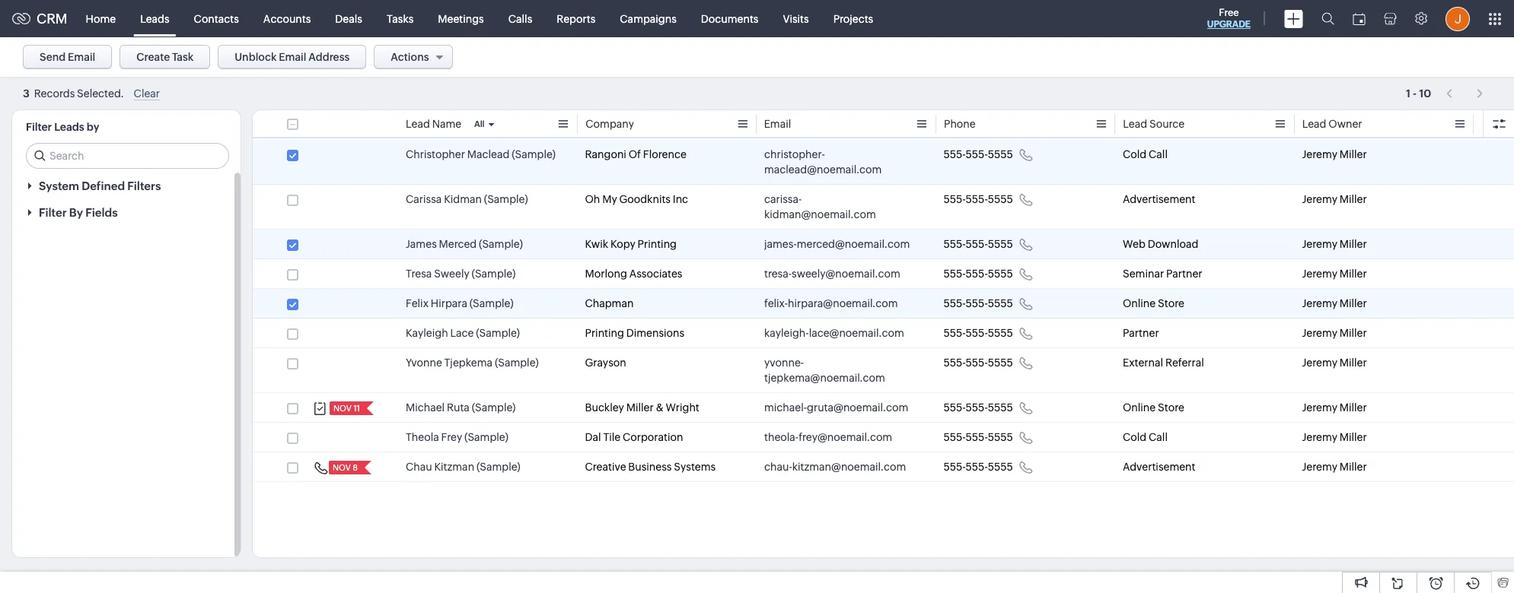 Task type: vqa. For each thing, say whether or not it's contained in the screenshot.
DEAL
no



Task type: describe. For each thing, give the bounding box(es) containing it.
5555 for tresa-sweely@noemail.com
[[988, 268, 1013, 280]]

miller for james-merced@noemail.com
[[1340, 238, 1367, 250]]

frey
[[441, 432, 462, 444]]

3 records selected.
[[23, 88, 124, 100]]

carissa- kidman@noemail.com
[[764, 193, 876, 221]]

felix-hirpara@noemail.com link
[[764, 296, 898, 311]]

calendar image
[[1353, 13, 1366, 25]]

hirpara
[[431, 298, 467, 310]]

external
[[1123, 357, 1163, 369]]

carissa- kidman@noemail.com link
[[764, 192, 913, 222]]

jeremy for tresa-sweely@noemail.com
[[1302, 268, 1337, 280]]

5555 for james-merced@noemail.com
[[988, 238, 1013, 250]]

store for michael-gruta@noemail.com
[[1158, 402, 1184, 414]]

campaigns link
[[608, 0, 689, 37]]

email for unblock
[[279, 51, 306, 63]]

gruta@noemail.com
[[807, 402, 908, 414]]

projects link
[[821, 0, 885, 37]]

jeremy for christopher- maclead@noemail.com
[[1302, 148, 1337, 161]]

felix-hirpara@noemail.com
[[764, 298, 898, 310]]

home
[[86, 13, 116, 25]]

row group containing christopher maclead (sample)
[[253, 140, 1514, 483]]

create task button
[[120, 45, 210, 69]]

florence
[[643, 148, 686, 161]]

reports link
[[544, 0, 608, 37]]

michael-gruta@noemail.com link
[[764, 400, 908, 416]]

sweely
[[434, 268, 469, 280]]

search image
[[1321, 12, 1334, 25]]

all
[[474, 120, 485, 129]]

miller for michael-gruta@noemail.com
[[1340, 402, 1367, 414]]

reports
[[557, 13, 595, 25]]

creative business systems
[[585, 461, 716, 473]]

of
[[629, 148, 641, 161]]

jeremy for michael-gruta@noemail.com
[[1302, 402, 1337, 414]]

associates
[[629, 268, 682, 280]]

-
[[1413, 87, 1417, 99]]

web download
[[1123, 238, 1198, 250]]

(sample) for felix hirpara (sample)
[[470, 298, 513, 310]]

555-555-5555 for felix-hirpara@noemail.com
[[944, 298, 1013, 310]]

carissa kidman (sample) link
[[406, 192, 528, 207]]

documents
[[701, 13, 759, 25]]

dal
[[585, 432, 601, 444]]

christopher
[[406, 148, 465, 161]]

1 - 10
[[1406, 87, 1431, 99]]

call for christopher- maclead@noemail.com
[[1149, 148, 1168, 161]]

sweely@noemail.com
[[792, 268, 900, 280]]

0 horizontal spatial printing
[[585, 327, 624, 340]]

5555 for chau-kitzman@noemail.com
[[988, 461, 1013, 473]]

5555 for carissa- kidman@noemail.com
[[988, 193, 1013, 206]]

5555 for yvonne- tjepkema@noemail.com
[[988, 357, 1013, 369]]

5555 for christopher- maclead@noemail.com
[[988, 148, 1013, 161]]

kitzman
[[434, 461, 474, 473]]

0 vertical spatial leads
[[140, 13, 169, 25]]

seminar partner
[[1123, 268, 1202, 280]]

free
[[1219, 7, 1239, 18]]

tasks link
[[374, 0, 426, 37]]

advertisement for carissa- kidman@noemail.com
[[1123, 193, 1196, 206]]

jeremy miller for christopher- maclead@noemail.com
[[1302, 148, 1367, 161]]

owner
[[1328, 118, 1362, 130]]

projects
[[833, 13, 873, 25]]

jeremy miller for james-merced@noemail.com
[[1302, 238, 1367, 250]]

calls
[[508, 13, 532, 25]]

jeremy miller for tresa-sweely@noemail.com
[[1302, 268, 1367, 280]]

actions
[[391, 51, 429, 63]]

theola frey (sample)
[[406, 432, 508, 444]]

nov 11
[[333, 404, 360, 413]]

(sample) for christopher maclead (sample)
[[512, 148, 556, 161]]

morlong associates
[[585, 268, 682, 280]]

system defined filters
[[39, 180, 161, 193]]

calls link
[[496, 0, 544, 37]]

miller for tresa-sweely@noemail.com
[[1340, 268, 1367, 280]]

michael
[[406, 402, 445, 414]]

send
[[40, 51, 66, 63]]

yvonne-
[[764, 357, 804, 369]]

555-555-5555 for christopher- maclead@noemail.com
[[944, 148, 1013, 161]]

tjepkema
[[444, 357, 493, 369]]

(sample) for chau kitzman (sample)
[[476, 461, 520, 473]]

miller for chau-kitzman@noemail.com
[[1340, 461, 1367, 473]]

create menu image
[[1284, 10, 1303, 28]]

tresa-sweely@noemail.com link
[[764, 266, 900, 282]]

tresa sweely (sample)
[[406, 268, 516, 280]]

filters
[[127, 180, 161, 193]]

maclead
[[467, 148, 510, 161]]

jeremy miller for carissa- kidman@noemail.com
[[1302, 193, 1367, 206]]

filter for filter leads by
[[26, 121, 52, 133]]

lead for lead name
[[406, 118, 430, 130]]

tresa
[[406, 268, 432, 280]]

wright
[[666, 402, 699, 414]]

(sample) for tresa sweely (sample)
[[472, 268, 516, 280]]

buckley
[[585, 402, 624, 414]]

online store for hirpara@noemail.com
[[1123, 298, 1184, 310]]

buckley miller & wright
[[585, 402, 699, 414]]

lace@noemail.com
[[809, 327, 904, 340]]

yvonne- tjepkema@noemail.com
[[764, 357, 885, 384]]

jeremy miller for chau-kitzman@noemail.com
[[1302, 461, 1367, 473]]

(sample) for michael ruta (sample)
[[472, 402, 516, 414]]

jeremy for kayleigh-lace@noemail.com
[[1302, 327, 1337, 340]]

accounts link
[[251, 0, 323, 37]]

carissa kidman (sample)
[[406, 193, 528, 206]]

theola-frey@noemail.com link
[[764, 430, 892, 445]]

yvonne tjepkema (sample)
[[406, 357, 539, 369]]

lead for lead source
[[1123, 118, 1147, 130]]

11
[[353, 404, 360, 413]]

theola-
[[764, 432, 799, 444]]

ruta
[[447, 402, 470, 414]]

miller for theola-frey@noemail.com
[[1340, 432, 1367, 444]]

deals
[[335, 13, 362, 25]]

&
[[656, 402, 664, 414]]

michael ruta (sample)
[[406, 402, 516, 414]]

oh my goodknits inc
[[585, 193, 688, 206]]

carissa-
[[764, 193, 802, 206]]

campaigns
[[620, 13, 677, 25]]

deals link
[[323, 0, 374, 37]]

lead name
[[406, 118, 461, 130]]

jeremy for james-merced@noemail.com
[[1302, 238, 1337, 250]]

jeremy for carissa- kidman@noemail.com
[[1302, 193, 1337, 206]]

system
[[39, 180, 79, 193]]

merced@noemail.com
[[797, 238, 910, 250]]

unblock email address button
[[218, 45, 366, 69]]

christopher- maclead@noemail.com
[[764, 148, 882, 176]]

kwik kopy printing
[[585, 238, 677, 250]]

email for send
[[68, 51, 95, 63]]

advertisement for chau-kitzman@noemail.com
[[1123, 461, 1196, 473]]

nov 8
[[333, 464, 358, 473]]

tresa-
[[764, 268, 792, 280]]

lead for lead owner
[[1302, 118, 1326, 130]]

profile element
[[1436, 0, 1479, 37]]

555-555-5555 for james-merced@noemail.com
[[944, 238, 1013, 250]]

source
[[1149, 118, 1184, 130]]

jeremy for theola-frey@noemail.com
[[1302, 432, 1337, 444]]

lead owner
[[1302, 118, 1362, 130]]

external referral
[[1123, 357, 1204, 369]]

kayleigh lace (sample)
[[406, 327, 520, 340]]



Task type: locate. For each thing, give the bounding box(es) containing it.
1 store from the top
[[1158, 298, 1184, 310]]

2 5555 from the top
[[988, 193, 1013, 206]]

(sample) right kidman on the left top of the page
[[484, 193, 528, 206]]

leads left by
[[54, 121, 84, 133]]

chau-kitzman@noemail.com link
[[764, 460, 906, 475]]

company
[[585, 118, 633, 130]]

task
[[172, 51, 194, 63]]

chau kitzman (sample) link
[[406, 460, 520, 475]]

contacts
[[194, 13, 239, 25]]

1 vertical spatial cold
[[1123, 432, 1147, 444]]

0 vertical spatial partner
[[1166, 268, 1202, 280]]

online store down seminar partner
[[1123, 298, 1184, 310]]

(sample) right 'merced'
[[479, 238, 523, 250]]

morlong
[[585, 268, 627, 280]]

1 vertical spatial online
[[1123, 402, 1156, 414]]

1 vertical spatial call
[[1149, 432, 1168, 444]]

0 vertical spatial call
[[1149, 148, 1168, 161]]

2 cold from the top
[[1123, 432, 1147, 444]]

records
[[34, 88, 75, 100]]

chau-
[[764, 461, 792, 473]]

lead left owner
[[1302, 118, 1326, 130]]

5 555-555-5555 from the top
[[944, 298, 1013, 310]]

creative
[[585, 461, 626, 473]]

james-
[[764, 238, 797, 250]]

kayleigh-lace@noemail.com
[[764, 327, 904, 340]]

michael ruta (sample) link
[[406, 400, 516, 416]]

1 vertical spatial filter
[[39, 206, 67, 219]]

1 cold from the top
[[1123, 148, 1147, 161]]

partner down download
[[1166, 268, 1202, 280]]

4 jeremy miller from the top
[[1302, 268, 1367, 280]]

jeremy
[[1302, 148, 1337, 161], [1302, 193, 1337, 206], [1302, 238, 1337, 250], [1302, 268, 1337, 280], [1302, 298, 1337, 310], [1302, 327, 1337, 340], [1302, 357, 1337, 369], [1302, 402, 1337, 414], [1302, 432, 1337, 444], [1302, 461, 1337, 473]]

7 555-555-5555 from the top
[[944, 357, 1013, 369]]

9 555-555-5555 from the top
[[944, 432, 1013, 444]]

cold call down lead source on the top right of page
[[1123, 148, 1168, 161]]

call down external referral
[[1149, 432, 1168, 444]]

1 vertical spatial partner
[[1123, 327, 1159, 340]]

2 advertisement from the top
[[1123, 461, 1196, 473]]

2 online from the top
[[1123, 402, 1156, 414]]

8
[[353, 464, 358, 473]]

store down seminar partner
[[1158, 298, 1184, 310]]

2 jeremy from the top
[[1302, 193, 1337, 206]]

nov
[[333, 404, 352, 413], [333, 464, 351, 473]]

cold call
[[1123, 148, 1168, 161], [1123, 432, 1168, 444]]

search element
[[1312, 0, 1344, 37]]

1 vertical spatial cold call
[[1123, 432, 1168, 444]]

8 jeremy from the top
[[1302, 402, 1337, 414]]

chapman
[[585, 298, 634, 310]]

online down external
[[1123, 402, 1156, 414]]

kidman@noemail.com
[[764, 209, 876, 221]]

10 jeremy miller from the top
[[1302, 461, 1367, 473]]

lead left name
[[406, 118, 430, 130]]

(sample) for carissa kidman (sample)
[[484, 193, 528, 206]]

email
[[68, 51, 95, 63], [279, 51, 306, 63], [764, 118, 791, 130]]

dal tile corporation
[[585, 432, 683, 444]]

0 horizontal spatial partner
[[1123, 327, 1159, 340]]

3
[[23, 88, 30, 100]]

6 555-555-5555 from the top
[[944, 327, 1013, 340]]

call for theola-frey@noemail.com
[[1149, 432, 1168, 444]]

5555 for felix-hirpara@noemail.com
[[988, 298, 1013, 310]]

jeremy miller for michael-gruta@noemail.com
[[1302, 402, 1367, 414]]

8 555-555-5555 from the top
[[944, 402, 1013, 414]]

nov 8 link
[[329, 461, 359, 475]]

(sample) for yvonne tjepkema (sample)
[[495, 357, 539, 369]]

phone
[[944, 118, 975, 130]]

1 horizontal spatial printing
[[638, 238, 677, 250]]

(sample) for james merced (sample)
[[479, 238, 523, 250]]

kopy
[[610, 238, 635, 250]]

profile image
[[1446, 6, 1470, 31]]

cold call for christopher- maclead@noemail.com
[[1123, 148, 1168, 161]]

online store
[[1123, 298, 1184, 310], [1123, 402, 1184, 414]]

1 vertical spatial store
[[1158, 402, 1184, 414]]

10
[[1419, 87, 1431, 99]]

crm
[[37, 11, 67, 27]]

row group
[[253, 140, 1514, 483]]

10 jeremy from the top
[[1302, 461, 1337, 473]]

name
[[432, 118, 461, 130]]

6 jeremy from the top
[[1302, 327, 1337, 340]]

printing up the 'grayson' on the left bottom
[[585, 327, 624, 340]]

555-555-5555 for theola-frey@noemail.com
[[944, 432, 1013, 444]]

filter leads by
[[26, 121, 99, 133]]

call down lead source on the top right of page
[[1149, 148, 1168, 161]]

kayleigh
[[406, 327, 448, 340]]

555-
[[944, 148, 966, 161], [966, 148, 988, 161], [944, 193, 966, 206], [966, 193, 988, 206], [944, 238, 966, 250], [966, 238, 988, 250], [944, 268, 966, 280], [966, 268, 988, 280], [944, 298, 966, 310], [966, 298, 988, 310], [944, 327, 966, 340], [966, 327, 988, 340], [944, 357, 966, 369], [966, 357, 988, 369], [944, 402, 966, 414], [966, 402, 988, 414], [944, 432, 966, 444], [966, 432, 988, 444], [944, 461, 966, 473], [966, 461, 988, 473]]

4 jeremy from the top
[[1302, 268, 1337, 280]]

3 jeremy miller from the top
[[1302, 238, 1367, 250]]

9 5555 from the top
[[988, 432, 1013, 444]]

nov for michael
[[333, 404, 352, 413]]

1 horizontal spatial email
[[279, 51, 306, 63]]

cold call for theola-frey@noemail.com
[[1123, 432, 1168, 444]]

0 vertical spatial advertisement
[[1123, 193, 1196, 206]]

cold for christopher- maclead@noemail.com
[[1123, 148, 1147, 161]]

1 jeremy from the top
[[1302, 148, 1337, 161]]

frey@noemail.com
[[799, 432, 892, 444]]

email left address
[[279, 51, 306, 63]]

web
[[1123, 238, 1145, 250]]

(sample) up the kayleigh lace (sample)
[[470, 298, 513, 310]]

(sample) for theola frey (sample)
[[464, 432, 508, 444]]

2 online store from the top
[[1123, 402, 1184, 414]]

jeremy miller for kayleigh-lace@noemail.com
[[1302, 327, 1367, 340]]

0 vertical spatial filter
[[26, 121, 52, 133]]

1 online from the top
[[1123, 298, 1156, 310]]

rangoni of florence
[[585, 148, 686, 161]]

upgrade
[[1207, 19, 1251, 30]]

filter down 3
[[26, 121, 52, 133]]

7 jeremy miller from the top
[[1302, 357, 1367, 369]]

partner up external
[[1123, 327, 1159, 340]]

2 lead from the left
[[1123, 118, 1147, 130]]

online down seminar on the right top of page
[[1123, 298, 1156, 310]]

by
[[87, 121, 99, 133]]

555-555-5555 for yvonne- tjepkema@noemail.com
[[944, 357, 1013, 369]]

2 call from the top
[[1149, 432, 1168, 444]]

inc
[[673, 193, 688, 206]]

5 5555 from the top
[[988, 298, 1013, 310]]

0 vertical spatial online store
[[1123, 298, 1184, 310]]

1 horizontal spatial leads
[[140, 13, 169, 25]]

1 vertical spatial nov
[[333, 464, 351, 473]]

555-555-5555 for carissa- kidman@noemail.com
[[944, 193, 1013, 206]]

555-555-5555 for tresa-sweely@noemail.com
[[944, 268, 1013, 280]]

5 jeremy miller from the top
[[1302, 298, 1367, 310]]

seminar
[[1123, 268, 1164, 280]]

10 555-555-5555 from the top
[[944, 461, 1013, 473]]

0 horizontal spatial leads
[[54, 121, 84, 133]]

james-merced@noemail.com link
[[764, 237, 910, 252]]

2 horizontal spatial email
[[764, 118, 791, 130]]

fields
[[85, 206, 118, 219]]

call
[[1149, 148, 1168, 161], [1149, 432, 1168, 444]]

email right the send
[[68, 51, 95, 63]]

felix
[[406, 298, 429, 310]]

store
[[1158, 298, 1184, 310], [1158, 402, 1184, 414]]

theola frey (sample) link
[[406, 430, 508, 445]]

christopher maclead (sample)
[[406, 148, 556, 161]]

10 5555 from the top
[[988, 461, 1013, 473]]

online store down external referral
[[1123, 402, 1184, 414]]

tasks
[[387, 13, 414, 25]]

5555 for theola-frey@noemail.com
[[988, 432, 1013, 444]]

2 cold call from the top
[[1123, 432, 1168, 444]]

yvonne- tjepkema@noemail.com link
[[764, 355, 913, 386]]

7 5555 from the top
[[988, 357, 1013, 369]]

555-555-5555 for kayleigh-lace@noemail.com
[[944, 327, 1013, 340]]

6 jeremy miller from the top
[[1302, 327, 1367, 340]]

4 555-555-5555 from the top
[[944, 268, 1013, 280]]

michael-gruta@noemail.com
[[764, 402, 908, 414]]

jeremy miller for yvonne- tjepkema@noemail.com
[[1302, 357, 1367, 369]]

2 jeremy miller from the top
[[1302, 193, 1367, 206]]

0 vertical spatial cold call
[[1123, 148, 1168, 161]]

jeremy for felix-hirpara@noemail.com
[[1302, 298, 1337, 310]]

felix-
[[764, 298, 788, 310]]

jeremy for chau-kitzman@noemail.com
[[1302, 461, 1337, 473]]

miller for kayleigh-lace@noemail.com
[[1340, 327, 1367, 340]]

hirpara@noemail.com
[[788, 298, 898, 310]]

miller for carissa- kidman@noemail.com
[[1340, 193, 1367, 206]]

online for felix-hirpara@noemail.com
[[1123, 298, 1156, 310]]

filter for filter by fields
[[39, 206, 67, 219]]

1 online store from the top
[[1123, 298, 1184, 310]]

create menu element
[[1275, 0, 1312, 37]]

1 vertical spatial leads
[[54, 121, 84, 133]]

lead left source
[[1123, 118, 1147, 130]]

(sample) for kayleigh lace (sample)
[[476, 327, 520, 340]]

5555
[[988, 148, 1013, 161], [988, 193, 1013, 206], [988, 238, 1013, 250], [988, 268, 1013, 280], [988, 298, 1013, 310], [988, 327, 1013, 340], [988, 357, 1013, 369], [988, 402, 1013, 414], [988, 432, 1013, 444], [988, 461, 1013, 473]]

(sample) right lace
[[476, 327, 520, 340]]

cold down lead source on the top right of page
[[1123, 148, 1147, 161]]

printing up associates
[[638, 238, 677, 250]]

send email button
[[23, 45, 112, 69]]

jeremy miller for felix-hirpara@noemail.com
[[1302, 298, 1367, 310]]

nov left 11
[[333, 404, 352, 413]]

3 555-555-5555 from the top
[[944, 238, 1013, 250]]

1 advertisement from the top
[[1123, 193, 1196, 206]]

4 5555 from the top
[[988, 268, 1013, 280]]

7 jeremy from the top
[[1302, 357, 1337, 369]]

nov left 8
[[333, 464, 351, 473]]

1 vertical spatial online store
[[1123, 402, 1184, 414]]

2 store from the top
[[1158, 402, 1184, 414]]

2 horizontal spatial lead
[[1302, 118, 1326, 130]]

8 5555 from the top
[[988, 402, 1013, 414]]

cold call down external
[[1123, 432, 1168, 444]]

online store for gruta@noemail.com
[[1123, 402, 1184, 414]]

(sample) down james merced (sample)
[[472, 268, 516, 280]]

store for felix-hirpara@noemail.com
[[1158, 298, 1184, 310]]

(sample) inside 'link'
[[512, 148, 556, 161]]

miller
[[1340, 148, 1367, 161], [1340, 193, 1367, 206], [1340, 238, 1367, 250], [1340, 268, 1367, 280], [1340, 298, 1367, 310], [1340, 327, 1367, 340], [1340, 357, 1367, 369], [626, 402, 654, 414], [1340, 402, 1367, 414], [1340, 432, 1367, 444], [1340, 461, 1367, 473]]

kitzman@noemail.com
[[792, 461, 906, 473]]

email up christopher-
[[764, 118, 791, 130]]

cold down external
[[1123, 432, 1147, 444]]

(sample) right ruta
[[472, 402, 516, 414]]

3 5555 from the top
[[988, 238, 1013, 250]]

3 jeremy from the top
[[1302, 238, 1337, 250]]

miller for felix-hirpara@noemail.com
[[1340, 298, 1367, 310]]

james
[[406, 238, 437, 250]]

555-555-5555 for michael-gruta@noemail.com
[[944, 402, 1013, 414]]

dimensions
[[626, 327, 684, 340]]

0 vertical spatial nov
[[333, 404, 352, 413]]

michael-
[[764, 402, 807, 414]]

(sample) right "frey"
[[464, 432, 508, 444]]

jeremy miller for theola-frey@noemail.com
[[1302, 432, 1367, 444]]

1 vertical spatial printing
[[585, 327, 624, 340]]

0 vertical spatial store
[[1158, 298, 1184, 310]]

online for michael-gruta@noemail.com
[[1123, 402, 1156, 414]]

online
[[1123, 298, 1156, 310], [1123, 402, 1156, 414]]

filter inside "dropdown button"
[[39, 206, 67, 219]]

1 lead from the left
[[406, 118, 430, 130]]

1 horizontal spatial lead
[[1123, 118, 1147, 130]]

printing
[[638, 238, 677, 250], [585, 327, 624, 340]]

christopher maclead (sample) link
[[406, 147, 556, 162]]

6 5555 from the top
[[988, 327, 1013, 340]]

0 horizontal spatial lead
[[406, 118, 430, 130]]

miller for christopher- maclead@noemail.com
[[1340, 148, 1367, 161]]

lace
[[450, 327, 474, 340]]

5 jeremy from the top
[[1302, 298, 1337, 310]]

yvonne
[[406, 357, 442, 369]]

1 horizontal spatial partner
[[1166, 268, 1202, 280]]

home link
[[74, 0, 128, 37]]

9 jeremy from the top
[[1302, 432, 1337, 444]]

jeremy for yvonne- tjepkema@noemail.com
[[1302, 357, 1337, 369]]

leads up the create
[[140, 13, 169, 25]]

miller for yvonne- tjepkema@noemail.com
[[1340, 357, 1367, 369]]

lead source
[[1123, 118, 1184, 130]]

0 vertical spatial printing
[[638, 238, 677, 250]]

grayson
[[585, 357, 626, 369]]

1 5555 from the top
[[988, 148, 1013, 161]]

Search text field
[[27, 144, 228, 168]]

rangoni
[[585, 148, 626, 161]]

5555 for kayleigh-lace@noemail.com
[[988, 327, 1013, 340]]

create task
[[137, 51, 194, 63]]

(sample) right kitzman
[[476, 461, 520, 473]]

1 555-555-5555 from the top
[[944, 148, 1013, 161]]

(sample) right the maclead
[[512, 148, 556, 161]]

5555 for michael-gruta@noemail.com
[[988, 402, 1013, 414]]

goodknits
[[619, 193, 671, 206]]

0 vertical spatial online
[[1123, 298, 1156, 310]]

filter left by
[[39, 206, 67, 219]]

clear
[[134, 88, 160, 100]]

1 jeremy miller from the top
[[1302, 148, 1367, 161]]

9 jeremy miller from the top
[[1302, 432, 1367, 444]]

navigation
[[1439, 82, 1491, 104]]

nov for chau
[[333, 464, 351, 473]]

8 jeremy miller from the top
[[1302, 402, 1367, 414]]

3 lead from the left
[[1302, 118, 1326, 130]]

theola
[[406, 432, 439, 444]]

cold for theola-frey@noemail.com
[[1123, 432, 1147, 444]]

0 horizontal spatial email
[[68, 51, 95, 63]]

0 vertical spatial cold
[[1123, 148, 1147, 161]]

nov 11 link
[[330, 402, 362, 416]]

555-555-5555 for chau-kitzman@noemail.com
[[944, 461, 1013, 473]]

merced
[[439, 238, 477, 250]]

1 vertical spatial advertisement
[[1123, 461, 1196, 473]]

2 555-555-5555 from the top
[[944, 193, 1013, 206]]

(sample) right tjepkema
[[495, 357, 539, 369]]

store down external referral
[[1158, 402, 1184, 414]]

1 call from the top
[[1149, 148, 1168, 161]]

1 cold call from the top
[[1123, 148, 1168, 161]]

tile
[[603, 432, 620, 444]]



